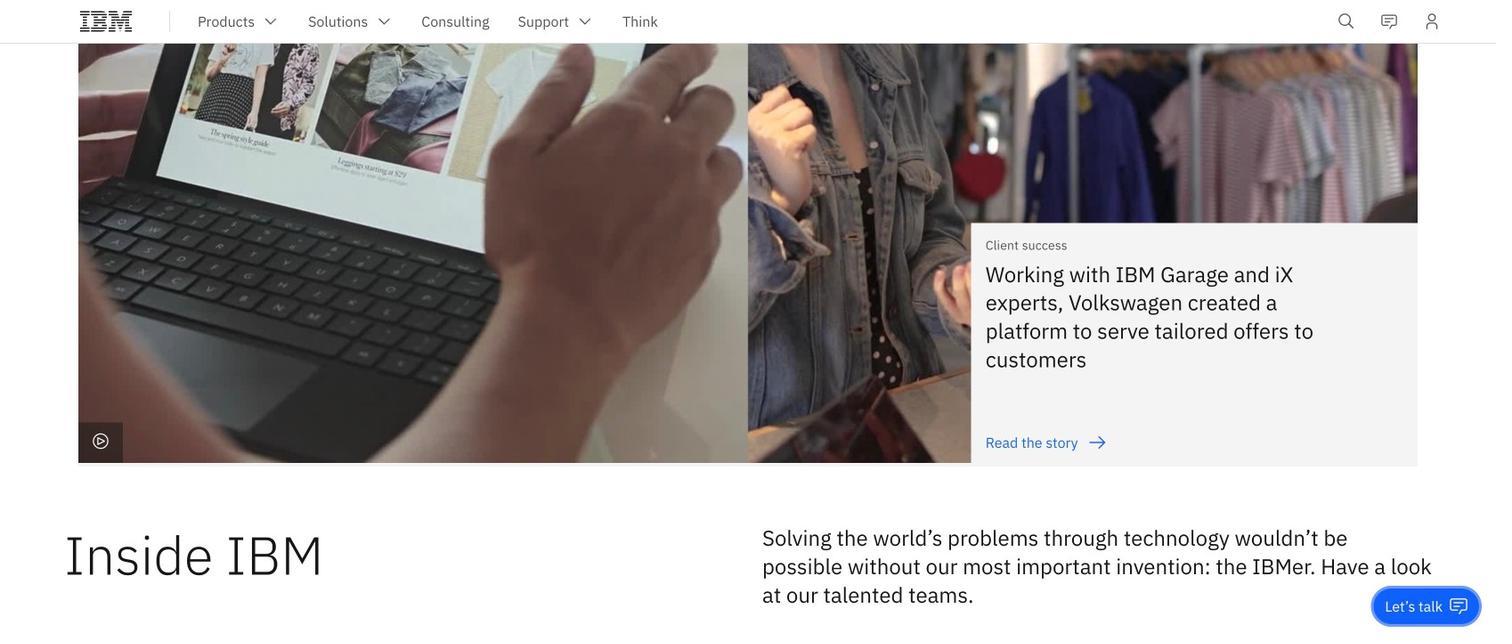 Task type: describe. For each thing, give the bounding box(es) containing it.
let's talk element
[[1386, 597, 1443, 617]]



Task type: vqa. For each thing, say whether or not it's contained in the screenshot.
Your privacy choices element
no



